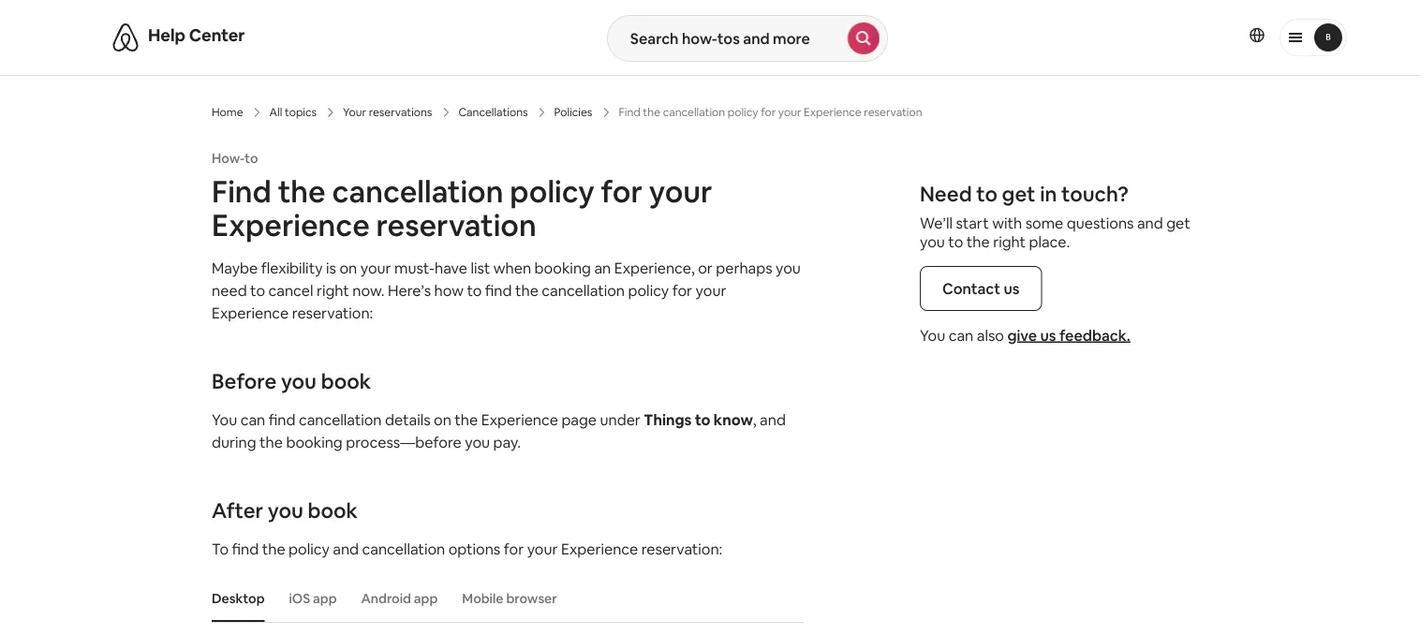 Task type: describe. For each thing, give the bounding box(es) containing it.
1 vertical spatial find
[[269, 410, 295, 429]]

mobile
[[462, 590, 503, 607]]

to up find at top
[[245, 150, 258, 167]]

you for you can find cancellation details on the experience page under things to know
[[212, 410, 237, 429]]

you can find cancellation details on the experience page under things to know
[[212, 410, 753, 429]]

your
[[343, 105, 366, 119]]

policy inside maybe flexibility is on your must-have list when booking an experience, or perhaps you need to cancel right now. here's how to find the cancellation policy for your experience reservation:
[[628, 281, 669, 300]]

your reservations link
[[343, 105, 432, 120]]

some
[[1025, 213, 1063, 232]]

need
[[212, 281, 247, 300]]

place.
[[1029, 232, 1070, 251]]

book for after you book
[[308, 497, 358, 524]]

contact us link
[[920, 266, 1042, 311]]

the down after you book
[[262, 539, 285, 558]]

to find the policy and cancellation options for your experience reservation:
[[212, 539, 723, 558]]

before
[[212, 368, 277, 394]]

all
[[269, 105, 282, 119]]

all topics link
[[269, 105, 317, 120]]

your inside find the cancellation policy for your experience reservation
[[649, 171, 712, 211]]

0 horizontal spatial and
[[333, 539, 359, 558]]

book for before you book
[[321, 368, 371, 394]]

on inside maybe flexibility is on your must-have list when booking an experience, or perhaps you need to cancel right now. here's how to find the cancellation policy for your experience reservation:
[[340, 258, 357, 277]]

here's
[[388, 281, 431, 300]]

,
[[753, 410, 757, 429]]

mobile browser button
[[453, 581, 566, 616]]

know
[[714, 410, 753, 429]]

home link
[[212, 105, 243, 120]]

app for ios app
[[313, 590, 337, 607]]

how-
[[212, 150, 245, 167]]

help center link
[[148, 24, 245, 46]]

ios app button
[[280, 581, 346, 616]]

policy for reservation
[[510, 171, 595, 211]]

list
[[471, 258, 490, 277]]

in
[[1040, 180, 1057, 207]]

contact
[[942, 279, 1000, 298]]

under
[[600, 410, 641, 429]]

the inside need to get in touch? we'll start with some questions and get you to the right place.
[[967, 232, 990, 251]]

options
[[448, 539, 500, 558]]

to down list
[[467, 281, 482, 300]]

0 horizontal spatial find
[[232, 539, 259, 558]]

how-to
[[212, 150, 258, 167]]

or
[[698, 258, 713, 277]]

to up start
[[976, 180, 998, 207]]

your reservations
[[343, 105, 432, 119]]

an
[[594, 258, 611, 277]]

for inside find the cancellation policy for your experience reservation
[[601, 171, 643, 211]]

things
[[644, 410, 692, 429]]

reservation
[[376, 205, 537, 244]]

the right details
[[455, 410, 478, 429]]

you inside , and during the booking process—before you pay.
[[465, 432, 490, 452]]

ios app
[[289, 590, 337, 607]]

to
[[212, 539, 229, 558]]

also
[[977, 326, 1004, 345]]

reservations
[[369, 105, 432, 119]]

1 horizontal spatial on
[[434, 410, 451, 429]]

you right after
[[268, 497, 303, 524]]

home
[[212, 105, 243, 119]]

you right the before
[[281, 368, 317, 394]]

ios
[[289, 590, 310, 607]]

right inside maybe flexibility is on your must-have list when booking an experience, or perhaps you need to cancel right now. here's how to find the cancellation policy for your experience reservation:
[[317, 281, 349, 300]]

details
[[385, 410, 431, 429]]

android
[[361, 590, 411, 607]]

now.
[[353, 281, 385, 300]]

the inside , and during the booking process—before you pay.
[[260, 432, 283, 452]]

app for android app
[[414, 590, 438, 607]]

you inside need to get in touch? we'll start with some questions and get you to the right place.
[[920, 232, 945, 251]]

maybe
[[212, 258, 258, 277]]

feedback.
[[1059, 326, 1131, 345]]

cancellation down before you book on the left of the page
[[299, 410, 382, 429]]

to left know
[[695, 410, 711, 429]]

help center
[[148, 24, 245, 46]]

find inside maybe flexibility is on your must-have list when booking an experience, or perhaps you need to cancel right now. here's how to find the cancellation policy for your experience reservation:
[[485, 281, 512, 300]]

android app button
[[352, 581, 447, 616]]

booking inside , and during the booking process—before you pay.
[[286, 432, 343, 452]]

the inside find the cancellation policy for your experience reservation
[[278, 171, 326, 211]]

and inside , and during the booking process—before you pay.
[[760, 410, 786, 429]]

android app
[[361, 590, 438, 607]]

booking inside maybe flexibility is on your must-have list when booking an experience, or perhaps you need to cancel right now. here's how to find the cancellation policy for your experience reservation:
[[535, 258, 591, 277]]

need
[[920, 180, 972, 207]]

center
[[189, 24, 245, 46]]

after you book
[[212, 497, 358, 524]]

we'll
[[920, 213, 953, 232]]

help
[[148, 24, 185, 46]]

cancel
[[268, 281, 313, 300]]

browser
[[506, 590, 557, 607]]

start
[[956, 213, 989, 232]]



Task type: locate. For each thing, give the bounding box(es) containing it.
2 vertical spatial for
[[504, 539, 524, 558]]

0 vertical spatial for
[[601, 171, 643, 211]]

airbnb homepage image
[[111, 22, 141, 52]]

1 horizontal spatial find
[[269, 410, 295, 429]]

cancellation down an
[[542, 281, 625, 300]]

policies link
[[554, 105, 592, 120]]

2 horizontal spatial find
[[485, 281, 512, 300]]

1 vertical spatial us
[[1040, 326, 1056, 345]]

for up an
[[601, 171, 643, 211]]

1 horizontal spatial get
[[1166, 213, 1190, 232]]

policy for for
[[289, 539, 330, 558]]

0 horizontal spatial us
[[1004, 279, 1020, 298]]

how
[[434, 281, 464, 300]]

1 horizontal spatial can
[[949, 326, 974, 345]]

book up process—before
[[321, 368, 371, 394]]

2 vertical spatial policy
[[289, 539, 330, 558]]

cancellations
[[458, 105, 528, 119]]

experience inside find the cancellation policy for your experience reservation
[[212, 205, 370, 244]]

to
[[245, 150, 258, 167], [976, 180, 998, 207], [948, 232, 963, 251], [250, 281, 265, 300], [467, 281, 482, 300], [695, 410, 711, 429]]

and up ios app
[[333, 539, 359, 558]]

the right during
[[260, 432, 283, 452]]

1 vertical spatial can
[[241, 410, 265, 429]]

right
[[993, 232, 1026, 251], [317, 281, 349, 300]]

1 vertical spatial on
[[434, 410, 451, 429]]

maybe flexibility is on your must-have list when booking an experience, or perhaps you need to cancel right now. here's how to find the cancellation policy for your experience reservation:
[[212, 258, 801, 322]]

find
[[485, 281, 512, 300], [269, 410, 295, 429], [232, 539, 259, 558]]

you up during
[[212, 410, 237, 429]]

and inside need to get in touch? we'll start with some questions and get you to the right place.
[[1137, 213, 1163, 232]]

you
[[920, 326, 945, 345], [212, 410, 237, 429]]

desktop button
[[202, 581, 274, 616]]

2 horizontal spatial for
[[672, 281, 692, 300]]

find the cancellation policy for your experience reservation
[[212, 171, 712, 244]]

and right ,
[[760, 410, 786, 429]]

can for also
[[949, 326, 974, 345]]

1 vertical spatial get
[[1166, 213, 1190, 232]]

to right need at the left of page
[[250, 281, 265, 300]]

0 vertical spatial us
[[1004, 279, 1020, 298]]

page
[[561, 410, 597, 429]]

0 vertical spatial and
[[1137, 213, 1163, 232]]

is
[[326, 258, 336, 277]]

0 vertical spatial can
[[949, 326, 974, 345]]

Search how-tos and more search field
[[608, 16, 848, 61]]

questions
[[1067, 213, 1134, 232]]

2 app from the left
[[414, 590, 438, 607]]

must-
[[394, 258, 435, 277]]

on
[[340, 258, 357, 277], [434, 410, 451, 429]]

1 app from the left
[[313, 590, 337, 607]]

tab list
[[202, 575, 804, 622]]

0 vertical spatial reservation:
[[292, 303, 373, 322]]

reservation:
[[292, 303, 373, 322], [641, 539, 723, 558]]

you left also
[[920, 326, 945, 345]]

policy inside find the cancellation policy for your experience reservation
[[510, 171, 595, 211]]

app inside button
[[313, 590, 337, 607]]

app inside button
[[414, 590, 438, 607]]

experience,
[[614, 258, 695, 277]]

your up browser
[[527, 539, 558, 558]]

can
[[949, 326, 974, 345], [241, 410, 265, 429]]

the left with on the right of page
[[967, 232, 990, 251]]

1 horizontal spatial and
[[760, 410, 786, 429]]

0 horizontal spatial on
[[340, 258, 357, 277]]

for right options on the bottom of the page
[[504, 539, 524, 558]]

with
[[992, 213, 1022, 232]]

None search field
[[607, 15, 888, 62]]

1 vertical spatial policy
[[628, 281, 669, 300]]

after
[[212, 497, 263, 524]]

app right ios
[[313, 590, 337, 607]]

for inside maybe flexibility is on your must-have list when booking an experience, or perhaps you need to cancel right now. here's how to find the cancellation policy for your experience reservation:
[[672, 281, 692, 300]]

your up or in the top of the page
[[649, 171, 712, 211]]

reservation: inside maybe flexibility is on your must-have list when booking an experience, or perhaps you need to cancel right now. here's how to find the cancellation policy for your experience reservation:
[[292, 303, 373, 322]]

you can also give us feedback.
[[920, 326, 1131, 345]]

0 vertical spatial policy
[[510, 171, 595, 211]]

to down need
[[948, 232, 963, 251]]

perhaps
[[716, 258, 772, 277]]

0 vertical spatial right
[[993, 232, 1026, 251]]

2 horizontal spatial and
[[1137, 213, 1163, 232]]

book up ios app
[[308, 497, 358, 524]]

desktop
[[212, 590, 265, 607]]

get right questions
[[1166, 213, 1190, 232]]

1 horizontal spatial policy
[[510, 171, 595, 211]]

the inside maybe flexibility is on your must-have list when booking an experience, or perhaps you need to cancel right now. here's how to find the cancellation policy for your experience reservation:
[[515, 281, 538, 300]]

app
[[313, 590, 337, 607], [414, 590, 438, 607]]

tab list containing desktop
[[202, 575, 804, 622]]

1 horizontal spatial for
[[601, 171, 643, 211]]

app right android
[[414, 590, 438, 607]]

0 vertical spatial you
[[920, 326, 945, 345]]

policy
[[510, 171, 595, 211], [628, 281, 669, 300], [289, 539, 330, 558]]

you left start
[[920, 232, 945, 251]]

1 vertical spatial reservation:
[[641, 539, 723, 558]]

for down experience,
[[672, 281, 692, 300]]

on right 'is'
[[340, 258, 357, 277]]

find down before you book on the left of the page
[[269, 410, 295, 429]]

and
[[1137, 213, 1163, 232], [760, 410, 786, 429], [333, 539, 359, 558]]

policy down policies link
[[510, 171, 595, 211]]

0 vertical spatial on
[[340, 258, 357, 277]]

find down when
[[485, 281, 512, 300]]

you right the perhaps
[[776, 258, 801, 277]]

the
[[278, 171, 326, 211], [967, 232, 990, 251], [515, 281, 538, 300], [455, 410, 478, 429], [260, 432, 283, 452], [262, 539, 285, 558]]

1 vertical spatial right
[[317, 281, 349, 300]]

your up now.
[[360, 258, 391, 277]]

0 horizontal spatial policy
[[289, 539, 330, 558]]

right inside need to get in touch? we'll start with some questions and get you to the right place.
[[993, 232, 1026, 251]]

can left also
[[949, 326, 974, 345]]

us right contact
[[1004, 279, 1020, 298]]

need to get in touch? we'll start with some questions and get you to the right place.
[[920, 180, 1190, 251]]

0 horizontal spatial app
[[313, 590, 337, 607]]

policy down after you book
[[289, 539, 330, 558]]

1 horizontal spatial reservation:
[[641, 539, 723, 558]]

policy down experience,
[[628, 281, 669, 300]]

flexibility
[[261, 258, 323, 277]]

1 vertical spatial you
[[212, 410, 237, 429]]

get left the in
[[1002, 180, 1036, 207]]

have
[[435, 258, 467, 277]]

policies
[[554, 105, 592, 119]]

0 horizontal spatial right
[[317, 281, 349, 300]]

you inside maybe flexibility is on your must-have list when booking an experience, or perhaps you need to cancel right now. here's how to find the cancellation policy for your experience reservation:
[[776, 258, 801, 277]]

cancellations link
[[458, 105, 528, 120]]

1 horizontal spatial you
[[920, 326, 945, 345]]

mobile browser
[[462, 590, 557, 607]]

topics
[[285, 105, 317, 119]]

right down 'is'
[[317, 281, 349, 300]]

1 vertical spatial and
[[760, 410, 786, 429]]

pay.
[[493, 432, 521, 452]]

can up during
[[241, 410, 265, 429]]

us
[[1004, 279, 1020, 298], [1040, 326, 1056, 345]]

1 vertical spatial for
[[672, 281, 692, 300]]

your
[[649, 171, 712, 211], [360, 258, 391, 277], [696, 281, 726, 300], [527, 539, 558, 558]]

0 horizontal spatial booking
[[286, 432, 343, 452]]

booking
[[535, 258, 591, 277], [286, 432, 343, 452]]

cancellation up must-
[[332, 171, 504, 211]]

all topics
[[269, 105, 317, 119]]

1 vertical spatial book
[[308, 497, 358, 524]]

1 horizontal spatial us
[[1040, 326, 1056, 345]]

before you book
[[212, 368, 371, 394]]

booking down before you book on the left of the page
[[286, 432, 343, 452]]

on right details
[[434, 410, 451, 429]]

0 horizontal spatial for
[[504, 539, 524, 558]]

0 horizontal spatial can
[[241, 410, 265, 429]]

1 horizontal spatial booking
[[535, 258, 591, 277]]

cancellation
[[332, 171, 504, 211], [542, 281, 625, 300], [299, 410, 382, 429], [362, 539, 445, 558]]

can for find
[[241, 410, 265, 429]]

1 horizontal spatial right
[[993, 232, 1026, 251]]

process—before
[[346, 432, 462, 452]]

find right to
[[232, 539, 259, 558]]

2 vertical spatial and
[[333, 539, 359, 558]]

for
[[601, 171, 643, 211], [672, 281, 692, 300], [504, 539, 524, 558]]

, and during the booking process—before you pay.
[[212, 410, 786, 452]]

1 horizontal spatial app
[[414, 590, 438, 607]]

0 horizontal spatial you
[[212, 410, 237, 429]]

experience
[[212, 205, 370, 244], [212, 303, 289, 322], [481, 410, 558, 429], [561, 539, 638, 558]]

0 vertical spatial get
[[1002, 180, 1036, 207]]

your down or in the top of the page
[[696, 281, 726, 300]]

give
[[1007, 326, 1037, 345]]

main navigation menu image
[[1314, 23, 1342, 51]]

experience inside maybe flexibility is on your must-have list when booking an experience, or perhaps you need to cancel right now. here's how to find the cancellation policy for your experience reservation:
[[212, 303, 289, 322]]

2 vertical spatial find
[[232, 539, 259, 558]]

0 vertical spatial booking
[[535, 258, 591, 277]]

0 horizontal spatial get
[[1002, 180, 1036, 207]]

you
[[920, 232, 945, 251], [776, 258, 801, 277], [281, 368, 317, 394], [465, 432, 490, 452], [268, 497, 303, 524]]

cancellation inside find the cancellation policy for your experience reservation
[[332, 171, 504, 211]]

touch?
[[1061, 180, 1129, 207]]

0 vertical spatial book
[[321, 368, 371, 394]]

and right questions
[[1137, 213, 1163, 232]]

when
[[494, 258, 531, 277]]

cancellation inside maybe flexibility is on your must-have list when booking an experience, or perhaps you need to cancel right now. here's how to find the cancellation policy for your experience reservation:
[[542, 281, 625, 300]]

the right find at top
[[278, 171, 326, 211]]

the down when
[[515, 281, 538, 300]]

1 vertical spatial booking
[[286, 432, 343, 452]]

contact us
[[942, 279, 1020, 298]]

you for you can also give us feedback.
[[920, 326, 945, 345]]

you down "you can find cancellation details on the experience page under things to know"
[[465, 432, 490, 452]]

give us feedback. link
[[1007, 326, 1131, 345]]

2 horizontal spatial policy
[[628, 281, 669, 300]]

book
[[321, 368, 371, 394], [308, 497, 358, 524]]

us right give
[[1040, 326, 1056, 345]]

right left place.
[[993, 232, 1026, 251]]

0 horizontal spatial reservation:
[[292, 303, 373, 322]]

0 vertical spatial find
[[485, 281, 512, 300]]

booking left an
[[535, 258, 591, 277]]

cancellation up android app
[[362, 539, 445, 558]]

find
[[212, 171, 272, 211]]

get
[[1002, 180, 1036, 207], [1166, 213, 1190, 232]]

during
[[212, 432, 256, 452]]



Task type: vqa. For each thing, say whether or not it's contained in the screenshot.
know
yes



